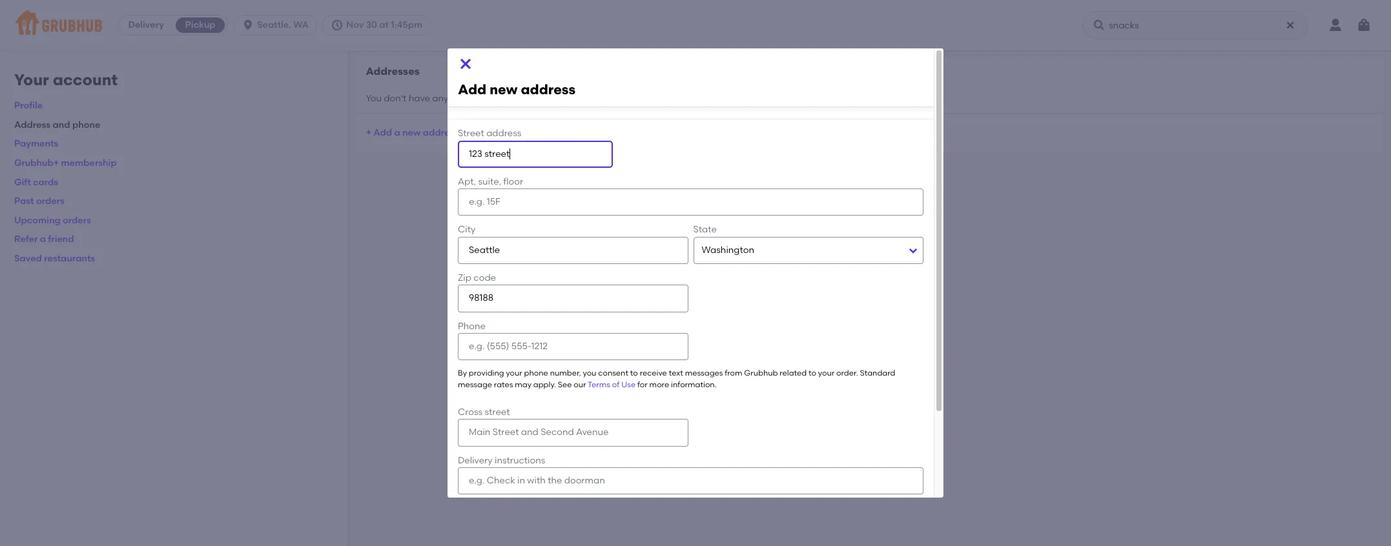 Task type: locate. For each thing, give the bounding box(es) containing it.
orders for past orders
[[36, 196, 64, 207]]

1 horizontal spatial delivery
[[458, 455, 493, 466]]

City text field
[[458, 237, 688, 264]]

state
[[693, 224, 717, 235]]

new
[[490, 82, 518, 98], [402, 127, 421, 138]]

past orders
[[14, 196, 64, 207]]

1 vertical spatial delivery
[[458, 455, 493, 466]]

0 vertical spatial orders
[[36, 196, 64, 207]]

delivery inside delivery button
[[128, 19, 164, 30]]

standard
[[860, 369, 895, 378]]

apt, suite, floor
[[458, 176, 523, 187]]

address
[[521, 82, 576, 98], [423, 127, 458, 138], [486, 128, 521, 139]]

1 horizontal spatial to
[[809, 369, 816, 378]]

addresses
[[366, 65, 420, 77]]

to right related
[[809, 369, 816, 378]]

1 horizontal spatial a
[[394, 127, 400, 138]]

zip code
[[458, 273, 496, 284]]

add inside button
[[373, 127, 392, 138]]

refer
[[14, 234, 38, 245]]

addresses.
[[479, 93, 526, 104]]

new down have
[[402, 127, 421, 138]]

2 to from the left
[[809, 369, 816, 378]]

1 your from the left
[[506, 369, 522, 378]]

0 vertical spatial phone
[[72, 119, 100, 130]]

address
[[14, 119, 50, 130]]

seattle, wa button
[[233, 15, 322, 36]]

you
[[583, 369, 596, 378]]

delivery left pickup
[[128, 19, 164, 30]]

phone right and
[[72, 119, 100, 130]]

order.
[[836, 369, 858, 378]]

pickup
[[185, 19, 215, 30]]

your up may
[[506, 369, 522, 378]]

your left order.
[[818, 369, 834, 378]]

0 horizontal spatial add
[[373, 127, 392, 138]]

30
[[366, 19, 377, 30]]

gift cards link
[[14, 177, 58, 188]]

membership
[[61, 158, 117, 169]]

delivery button
[[119, 15, 173, 36]]

orders up the upcoming orders
[[36, 196, 64, 207]]

add right the +
[[373, 127, 392, 138]]

0 vertical spatial a
[[394, 127, 400, 138]]

1 vertical spatial orders
[[63, 215, 91, 226]]

add
[[458, 82, 486, 98], [373, 127, 392, 138]]

0 horizontal spatial svg image
[[242, 19, 255, 32]]

0 vertical spatial delivery
[[128, 19, 164, 30]]

svg image
[[1356, 17, 1372, 33], [331, 19, 344, 32], [1285, 20, 1296, 30], [458, 56, 473, 72]]

past orders link
[[14, 196, 64, 207]]

a
[[394, 127, 400, 138], [40, 234, 46, 245]]

providing
[[469, 369, 504, 378]]

any
[[432, 93, 448, 104]]

1 horizontal spatial add
[[458, 82, 486, 98]]

to
[[630, 369, 638, 378], [809, 369, 816, 378]]

1 horizontal spatial new
[[490, 82, 518, 98]]

use
[[621, 380, 636, 389]]

0 horizontal spatial to
[[630, 369, 638, 378]]

suite,
[[478, 176, 501, 187]]

a right the +
[[394, 127, 400, 138]]

Phone telephone field
[[458, 333, 688, 361]]

a inside button
[[394, 127, 400, 138]]

svg image
[[242, 19, 255, 32], [1093, 19, 1106, 32]]

0 horizontal spatial delivery
[[128, 19, 164, 30]]

related
[[780, 369, 807, 378]]

delivery left instructions
[[458, 455, 493, 466]]

you don't have any saved addresses.
[[366, 93, 526, 104]]

a right refer
[[40, 234, 46, 245]]

delivery
[[128, 19, 164, 30], [458, 455, 493, 466]]

orders
[[36, 196, 64, 207], [63, 215, 91, 226]]

add right any
[[458, 82, 486, 98]]

1 horizontal spatial your
[[818, 369, 834, 378]]

phone inside by providing your phone number, you consent to receive text messages from grubhub related to your order. standard message rates may apply. see our
[[524, 369, 548, 378]]

restaurants
[[44, 253, 95, 264]]

svg image inside seattle, wa "button"
[[242, 19, 255, 32]]

1 svg image from the left
[[242, 19, 255, 32]]

1:45pm
[[391, 19, 422, 30]]

see
[[558, 380, 572, 389]]

orders up friend
[[63, 215, 91, 226]]

upcoming orders link
[[14, 215, 91, 226]]

nov 30 at 1:45pm button
[[322, 15, 436, 36]]

phone
[[72, 119, 100, 130], [524, 369, 548, 378]]

Zip code telephone field
[[458, 285, 688, 312]]

1 horizontal spatial phone
[[524, 369, 548, 378]]

delivery instructions
[[458, 455, 545, 466]]

1 vertical spatial new
[[402, 127, 421, 138]]

0 vertical spatial new
[[490, 82, 518, 98]]

your
[[506, 369, 522, 378], [818, 369, 834, 378]]

orders for upcoming orders
[[63, 215, 91, 226]]

0 horizontal spatial your
[[506, 369, 522, 378]]

zip
[[458, 273, 471, 284]]

1 horizontal spatial svg image
[[1093, 19, 1106, 32]]

friend
[[48, 234, 74, 245]]

to up use
[[630, 369, 638, 378]]

0 vertical spatial add
[[458, 82, 486, 98]]

cross
[[458, 407, 483, 418]]

0 horizontal spatial new
[[402, 127, 421, 138]]

phone up apply.
[[524, 369, 548, 378]]

street address
[[458, 128, 521, 139]]

number,
[[550, 369, 581, 378]]

our
[[574, 380, 586, 389]]

profile link
[[14, 100, 43, 111]]

1 vertical spatial phone
[[524, 369, 548, 378]]

add new address
[[458, 82, 576, 98]]

Street address text field
[[458, 141, 613, 168]]

new right "saved"
[[490, 82, 518, 98]]

grubhub
[[744, 369, 778, 378]]

1 vertical spatial add
[[373, 127, 392, 138]]

terms of use for more information.
[[588, 380, 717, 389]]

0 horizontal spatial a
[[40, 234, 46, 245]]

address and phone
[[14, 119, 100, 130]]

1 vertical spatial a
[[40, 234, 46, 245]]

for
[[637, 380, 648, 389]]

saved restaurants link
[[14, 253, 95, 264]]

message
[[458, 380, 492, 389]]

saved restaurants
[[14, 253, 95, 264]]

new inside button
[[402, 127, 421, 138]]

cross street
[[458, 407, 510, 418]]

grubhub+
[[14, 158, 59, 169]]

terms
[[588, 380, 610, 389]]

refer a friend link
[[14, 234, 74, 245]]



Task type: describe. For each thing, give the bounding box(es) containing it.
payments
[[14, 138, 58, 149]]

address and phone link
[[14, 119, 100, 130]]

Cross street text field
[[458, 419, 688, 447]]

delivery for delivery
[[128, 19, 164, 30]]

main navigation navigation
[[0, 0, 1391, 50]]

upcoming
[[14, 215, 61, 226]]

more
[[649, 380, 669, 389]]

instructions
[[495, 455, 545, 466]]

gift
[[14, 177, 31, 188]]

2 svg image from the left
[[1093, 19, 1106, 32]]

2 your from the left
[[818, 369, 834, 378]]

1 to from the left
[[630, 369, 638, 378]]

pickup button
[[173, 15, 227, 36]]

cards
[[33, 177, 58, 188]]

floor
[[503, 176, 523, 187]]

svg image inside nov 30 at 1:45pm button
[[331, 19, 344, 32]]

your
[[14, 70, 49, 89]]

wa
[[293, 19, 309, 30]]

seattle,
[[257, 19, 291, 30]]

and
[[53, 119, 70, 130]]

by
[[458, 369, 467, 378]]

profile
[[14, 100, 43, 111]]

your account
[[14, 70, 118, 89]]

information.
[[671, 380, 717, 389]]

nov 30 at 1:45pm
[[346, 19, 422, 30]]

may
[[515, 380, 531, 389]]

+ add a new address
[[366, 127, 458, 138]]

from
[[725, 369, 742, 378]]

have
[[409, 93, 430, 104]]

refer a friend
[[14, 234, 74, 245]]

grubhub+ membership
[[14, 158, 117, 169]]

Apt, suite, floor text field
[[458, 189, 924, 216]]

nov
[[346, 19, 364, 30]]

consent
[[598, 369, 628, 378]]

address inside button
[[423, 127, 458, 138]]

you
[[366, 93, 382, 104]]

0 horizontal spatial phone
[[72, 119, 100, 130]]

terms of use link
[[588, 380, 636, 389]]

+ add a new address button
[[366, 121, 458, 145]]

gift cards
[[14, 177, 58, 188]]

delivery for delivery instructions
[[458, 455, 493, 466]]

apt,
[[458, 176, 476, 187]]

don't
[[384, 93, 406, 104]]

account
[[53, 70, 118, 89]]

receive
[[640, 369, 667, 378]]

grubhub+ membership link
[[14, 158, 117, 169]]

text
[[669, 369, 683, 378]]

rates
[[494, 380, 513, 389]]

messages
[[685, 369, 723, 378]]

by providing your phone number, you consent to receive text messages from grubhub related to your order. standard message rates may apply. see our
[[458, 369, 895, 389]]

+
[[366, 127, 371, 138]]

upcoming orders
[[14, 215, 91, 226]]

saved
[[14, 253, 42, 264]]

apply.
[[533, 380, 556, 389]]

payments link
[[14, 138, 58, 149]]

saved
[[451, 93, 477, 104]]

of
[[612, 380, 620, 389]]

phone
[[458, 321, 486, 332]]

past
[[14, 196, 34, 207]]

code
[[474, 273, 496, 284]]

city
[[458, 224, 476, 235]]

street
[[458, 128, 484, 139]]

Delivery instructions text field
[[458, 468, 924, 495]]

at
[[379, 19, 389, 30]]

seattle, wa
[[257, 19, 309, 30]]

street
[[485, 407, 510, 418]]



Task type: vqa. For each thing, say whether or not it's contained in the screenshot.
1 for Build Your Own Grilled Cheese
no



